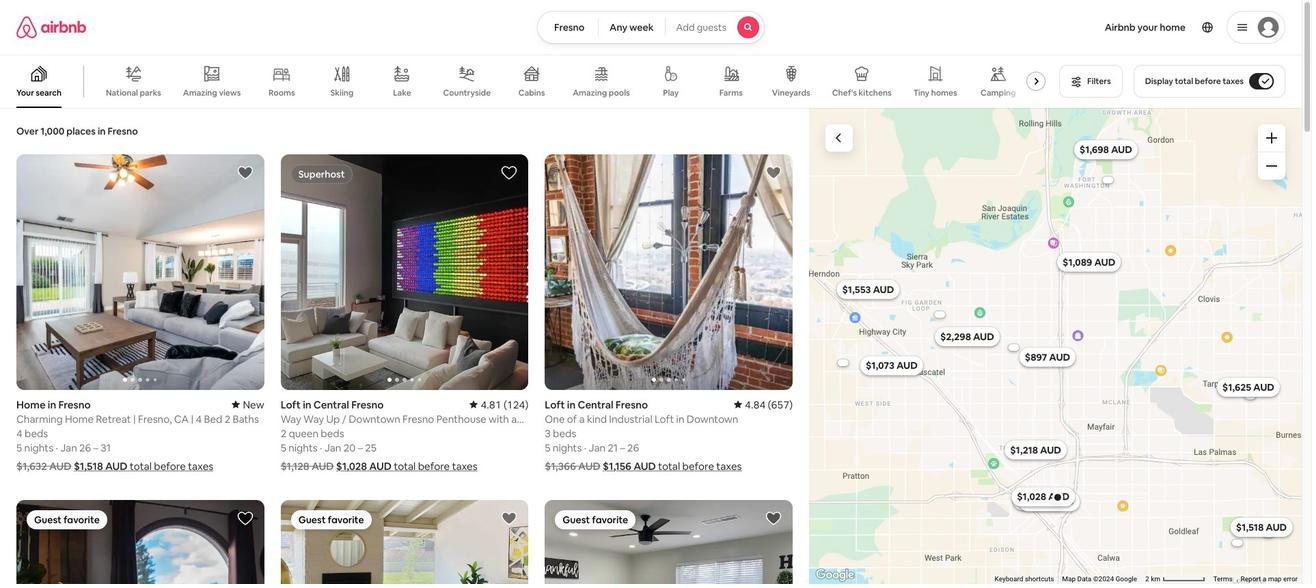 Task type: locate. For each thing, give the bounding box(es) containing it.
4.81 out of 5 average rating,  124 reviews image
[[470, 398, 529, 411]]

0 vertical spatial add to wishlist: home in fresno image
[[237, 165, 253, 181]]

zoom in image
[[1267, 133, 1278, 144]]

the location you searched image
[[1053, 492, 1064, 503]]

google map
showing 25 stays. region
[[810, 108, 1303, 585]]

2 add to wishlist: loft in central fresno image from the left
[[766, 165, 782, 181]]

None search field
[[538, 11, 765, 44]]

1 add to wishlist: loft in central fresno image from the left
[[501, 165, 518, 181]]

add to wishlist: loft in central fresno image for 4.84 out of 5 average rating,  657 reviews image
[[766, 165, 782, 181]]

4.84 out of 5 average rating,  657 reviews image
[[734, 398, 793, 411]]

google image
[[813, 567, 858, 585]]

add to wishlist: loft in central fresno image for 4.81 out of 5 average rating,  124 reviews image
[[501, 165, 518, 181]]

1 horizontal spatial add to wishlist: loft in central fresno image
[[766, 165, 782, 181]]

add to wishlist: loft in central fresno image
[[501, 165, 518, 181], [766, 165, 782, 181]]

0 horizontal spatial add to wishlist: loft in central fresno image
[[501, 165, 518, 181]]

1 horizontal spatial add to wishlist: home in fresno image
[[766, 511, 782, 527]]

add to wishlist: home in fresno image
[[237, 165, 253, 181], [766, 511, 782, 527]]

group
[[0, 55, 1052, 108], [16, 155, 264, 390], [281, 155, 529, 390], [545, 155, 793, 390], [16, 500, 264, 585], [281, 500, 529, 585], [545, 500, 793, 585]]



Task type: vqa. For each thing, say whether or not it's contained in the screenshot.
2 to the left
no



Task type: describe. For each thing, give the bounding box(es) containing it.
1 vertical spatial add to wishlist: home in fresno image
[[766, 511, 782, 527]]

add to wishlist: home in tower district image
[[237, 511, 253, 527]]

new place to stay image
[[232, 398, 264, 411]]

profile element
[[782, 0, 1286, 55]]

zoom out image
[[1267, 161, 1278, 172]]

0 horizontal spatial add to wishlist: home in fresno image
[[237, 165, 253, 181]]

add to wishlist: home in fresno image
[[501, 511, 518, 527]]



